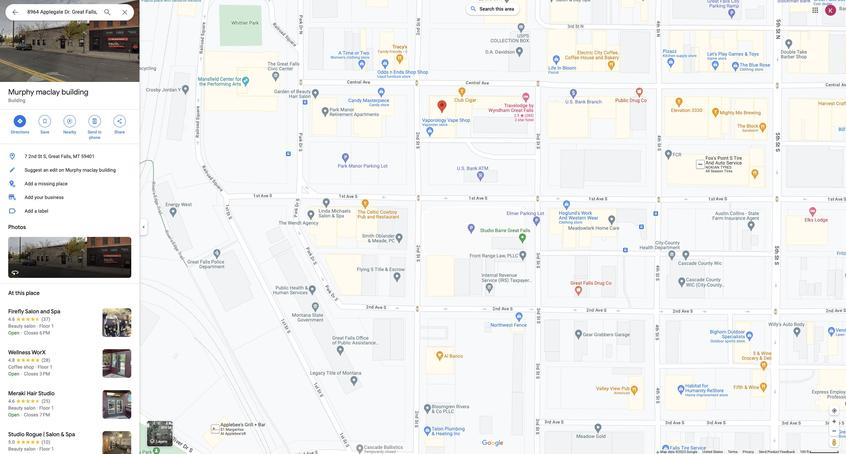 Task type: locate. For each thing, give the bounding box(es) containing it.
1 vertical spatial open
[[8, 372, 19, 377]]

salon down 4.6 stars 37 reviews "image"
[[24, 324, 36, 329]]

send left product
[[759, 451, 767, 454]]

⋅ inside beauty salon · floor 1 open ⋅ closes 6 pm
[[21, 331, 23, 336]]

business
[[45, 195, 64, 200]]

1 vertical spatial place
[[26, 290, 40, 297]]

· right shop
[[35, 365, 37, 370]]

· inside beauty salon · floor 1 open ⋅ closes 7 pm
[[37, 406, 38, 411]]

1 vertical spatial salon
[[24, 406, 36, 411]]

product
[[768, 451, 779, 454]]

· inside coffee shop · floor 1 open ⋅ closes 3 pm
[[35, 365, 37, 370]]

floor inside coffee shop · floor 1 open ⋅ closes 3 pm
[[38, 365, 49, 370]]

suggest an edit on murphy maclay building button
[[0, 163, 139, 177]]

0 vertical spatial building
[[62, 88, 88, 97]]

map data ©2023 google
[[660, 451, 698, 454]]

2 closes from the top
[[24, 372, 38, 377]]

2 add from the top
[[25, 195, 33, 200]]

3 salon from the top
[[24, 447, 36, 452]]

closes left 6 pm
[[24, 331, 38, 336]]

closes for and
[[24, 331, 38, 336]]

0 horizontal spatial salon
[[25, 309, 39, 316]]

1 horizontal spatial building
[[99, 168, 116, 173]]

open down coffee
[[8, 372, 19, 377]]

beauty inside beauty salon · floor 1 open ⋅ closes 6 pm
[[8, 324, 23, 329]]

united states
[[703, 451, 723, 454]]

murphy maclay building building
[[8, 88, 88, 103]]

a left the label
[[34, 209, 37, 214]]

· down 4.6 stars 25 reviews image
[[37, 406, 38, 411]]

this right at
[[15, 290, 25, 297]]

add your business
[[25, 195, 64, 200]]

firefly
[[8, 309, 24, 316]]

a left missing
[[34, 181, 37, 187]]

add down suggest
[[25, 181, 33, 187]]

maclay inside button
[[83, 168, 98, 173]]

meraki hair studio
[[8, 391, 55, 398]]

studio up (25)
[[38, 391, 55, 398]]

1 closes from the top
[[24, 331, 38, 336]]

1 horizontal spatial send
[[759, 451, 767, 454]]

place inside button
[[56, 181, 68, 187]]

studio up 5.0
[[8, 432, 25, 439]]

closes left 7 pm
[[24, 413, 38, 418]]

7 2nd st s, great falls, mt 59401 button
[[0, 150, 139, 163]]

0 horizontal spatial send
[[88, 130, 97, 135]]

0 vertical spatial salon
[[24, 324, 36, 329]]

a for missing
[[34, 181, 37, 187]]

beauty salon · floor 1 open ⋅ closes 7 pm
[[8, 406, 54, 418]]

0 vertical spatial open
[[8, 331, 19, 336]]

floor for hair
[[39, 406, 50, 411]]

2 beauty from the top
[[8, 406, 23, 411]]

this left area
[[496, 6, 504, 12]]

area
[[505, 6, 514, 12]]

floor inside beauty salon · floor 1 open ⋅ closes 6 pm
[[39, 324, 50, 329]]

wellness worx
[[8, 350, 46, 357]]

⋅ for meraki
[[21, 413, 23, 418]]

1
[[51, 324, 54, 329], [50, 365, 52, 370], [51, 406, 54, 411], [51, 447, 54, 452]]

this inside 'murphy maclay building' main content
[[15, 290, 25, 297]]

7
[[25, 154, 27, 159]]

send inside send to phone
[[88, 130, 97, 135]]

send
[[88, 130, 97, 135], [759, 451, 767, 454]]

4.6
[[8, 317, 15, 322], [8, 399, 15, 404]]

share
[[114, 130, 125, 135]]

show street view coverage image
[[829, 438, 839, 448]]

this for at
[[15, 290, 25, 297]]

0 horizontal spatial this
[[15, 290, 25, 297]]

send for send product feedback
[[759, 451, 767, 454]]

add a label
[[25, 209, 48, 214]]

2 salon from the top
[[24, 406, 36, 411]]

⋅
[[21, 331, 23, 336], [21, 372, 23, 377], [21, 413, 23, 418]]

2 open from the top
[[8, 372, 19, 377]]

open down 4.6 stars 25 reviews image
[[8, 413, 19, 418]]

1 inside beauty salon · floor 1 open ⋅ closes 6 pm
[[51, 324, 54, 329]]

0 horizontal spatial studio
[[8, 432, 25, 439]]

murphy
[[8, 88, 34, 97], [65, 168, 81, 173]]

murphy up building
[[8, 88, 34, 97]]

2 a from the top
[[34, 209, 37, 214]]

4.6 stars 37 reviews image
[[8, 316, 50, 323]]

1 horizontal spatial salon
[[46, 432, 60, 439]]

100
[[800, 451, 806, 454]]

1 open from the top
[[8, 331, 19, 336]]

1 horizontal spatial this
[[496, 6, 504, 12]]

1 4.6 from the top
[[8, 317, 15, 322]]

1 vertical spatial send
[[759, 451, 767, 454]]

search
[[480, 6, 495, 12]]

place up firefly salon and spa
[[26, 290, 40, 297]]

·
[[37, 324, 38, 329], [35, 365, 37, 370], [37, 406, 38, 411], [37, 447, 38, 452]]

1 vertical spatial beauty
[[8, 406, 23, 411]]


[[67, 118, 73, 125]]

1 vertical spatial building
[[99, 168, 116, 173]]

this inside button
[[496, 6, 504, 12]]

floor up 7 pm
[[39, 406, 50, 411]]

closes inside beauty salon · floor 1 open ⋅ closes 7 pm
[[24, 413, 38, 418]]

0 vertical spatial place
[[56, 181, 68, 187]]

⋅ down 4.6 stars 37 reviews "image"
[[21, 331, 23, 336]]

salon down 5.0 stars 10 reviews image
[[24, 447, 36, 452]]

1 vertical spatial add
[[25, 195, 33, 200]]

and
[[40, 309, 50, 316]]

1 horizontal spatial place
[[56, 181, 68, 187]]

hair
[[27, 391, 37, 398]]

0 vertical spatial studio
[[38, 391, 55, 398]]

0 horizontal spatial building
[[62, 88, 88, 97]]

· for worx
[[35, 365, 37, 370]]

floor up 3 pm on the bottom of page
[[38, 365, 49, 370]]

3 add from the top
[[25, 209, 33, 214]]

beauty salon · floor 1
[[8, 447, 54, 452]]

2 vertical spatial add
[[25, 209, 33, 214]]

1 vertical spatial murphy
[[65, 168, 81, 173]]

1 beauty from the top
[[8, 324, 23, 329]]

0 horizontal spatial place
[[26, 290, 40, 297]]

0 vertical spatial salon
[[25, 309, 39, 316]]

open for wellness worx
[[8, 372, 19, 377]]

0 vertical spatial add
[[25, 181, 33, 187]]

actions for murphy maclay building region
[[0, 110, 139, 144]]

studio rogue | salon & spa
[[8, 432, 75, 439]]

· inside beauty salon · floor 1 open ⋅ closes 6 pm
[[37, 324, 38, 329]]

2 vertical spatial salon
[[24, 447, 36, 452]]

1 ⋅ from the top
[[21, 331, 23, 336]]

0 vertical spatial send
[[88, 130, 97, 135]]

4.6 inside image
[[8, 399, 15, 404]]

footer containing map data ©2023 google
[[660, 450, 800, 455]]

search this area
[[480, 6, 514, 12]]

spa right and
[[51, 309, 60, 316]]

great
[[48, 154, 60, 159]]

2 vertical spatial ⋅
[[21, 413, 23, 418]]

maclay down 59401
[[83, 168, 98, 173]]


[[17, 118, 23, 125]]

1 horizontal spatial studio
[[38, 391, 55, 398]]

beauty down firefly
[[8, 324, 23, 329]]

⋅ inside beauty salon · floor 1 open ⋅ closes 7 pm
[[21, 413, 23, 418]]

to
[[98, 130, 102, 135]]

send inside send product feedback button
[[759, 451, 767, 454]]

4.6 down the meraki
[[8, 399, 15, 404]]

salon
[[24, 324, 36, 329], [24, 406, 36, 411], [24, 447, 36, 452]]

⋅ inside coffee shop · floor 1 open ⋅ closes 3 pm
[[21, 372, 23, 377]]

· down 4.6 stars 37 reviews "image"
[[37, 324, 38, 329]]

1 vertical spatial a
[[34, 209, 37, 214]]

add left the label
[[25, 209, 33, 214]]

beauty down 5.0
[[8, 447, 23, 452]]

floor inside beauty salon · floor 1 open ⋅ closes 7 pm
[[39, 406, 50, 411]]

open inside coffee shop · floor 1 open ⋅ closes 3 pm
[[8, 372, 19, 377]]

1 a from the top
[[34, 181, 37, 187]]

⋅ for firefly
[[21, 331, 23, 336]]

0 vertical spatial maclay
[[36, 88, 60, 97]]

open down 4.6 stars 37 reviews "image"
[[8, 331, 19, 336]]

data
[[668, 451, 675, 454]]

3 open from the top
[[8, 413, 19, 418]]

floor for salon
[[39, 324, 50, 329]]

2 vertical spatial closes
[[24, 413, 38, 418]]

4.6 stars 25 reviews image
[[8, 398, 50, 405]]

an
[[43, 168, 48, 173]]

1 vertical spatial 4.6
[[8, 399, 15, 404]]

1 vertical spatial maclay
[[83, 168, 98, 173]]


[[11, 8, 19, 17]]

0 vertical spatial this
[[496, 6, 504, 12]]

closes down shop
[[24, 372, 38, 377]]

closes inside beauty salon · floor 1 open ⋅ closes 6 pm
[[24, 331, 38, 336]]

zoom out image
[[832, 429, 837, 434]]

2 4.6 from the top
[[8, 399, 15, 404]]

1 vertical spatial this
[[15, 290, 25, 297]]

suggest
[[25, 168, 42, 173]]

maclay
[[36, 88, 60, 97], [83, 168, 98, 173]]

2 vertical spatial open
[[8, 413, 19, 418]]

0 vertical spatial spa
[[51, 309, 60, 316]]

beauty for meraki hair studio
[[8, 406, 23, 411]]

1 add from the top
[[25, 181, 33, 187]]

open for firefly salon and spa
[[8, 331, 19, 336]]

· down 5.0 stars 10 reviews image
[[37, 447, 38, 452]]

salon inside beauty salon · floor 1 open ⋅ closes 6 pm
[[24, 324, 36, 329]]

terms
[[728, 451, 738, 454]]

4.6 for firefly
[[8, 317, 15, 322]]

1 vertical spatial closes
[[24, 372, 38, 377]]

⋅ down 4.6 stars 25 reviews image
[[21, 413, 23, 418]]

1 inside beauty salon · floor 1 open ⋅ closes 7 pm
[[51, 406, 54, 411]]

beauty down the meraki
[[8, 406, 23, 411]]

a
[[34, 181, 37, 187], [34, 209, 37, 214]]

1 vertical spatial studio
[[8, 432, 25, 439]]

1 inside coffee shop · floor 1 open ⋅ closes 3 pm
[[50, 365, 52, 370]]

terms button
[[728, 450, 738, 455]]

1 salon from the top
[[24, 324, 36, 329]]

open inside beauty salon · floor 1 open ⋅ closes 6 pm
[[8, 331, 19, 336]]

missing
[[38, 181, 55, 187]]

open
[[8, 331, 19, 336], [8, 372, 19, 377], [8, 413, 19, 418]]

1 horizontal spatial spa
[[66, 432, 75, 439]]

salon down 4.6 stars 25 reviews image
[[24, 406, 36, 411]]

send for send to phone
[[88, 130, 97, 135]]

footer
[[660, 450, 800, 455]]

3 closes from the top
[[24, 413, 38, 418]]

(37)
[[42, 317, 50, 322]]

1 horizontal spatial murphy
[[65, 168, 81, 173]]

spa right &
[[66, 432, 75, 439]]

building inside murphy maclay building building
[[62, 88, 88, 97]]

spa
[[51, 309, 60, 316], [66, 432, 75, 439]]

add left your
[[25, 195, 33, 200]]

closes
[[24, 331, 38, 336], [24, 372, 38, 377], [24, 413, 38, 418]]

wellness
[[8, 350, 31, 357]]

0 vertical spatial beauty
[[8, 324, 23, 329]]

⋅ for wellness
[[21, 372, 23, 377]]

· for hair
[[37, 406, 38, 411]]

this
[[496, 6, 504, 12], [15, 290, 25, 297]]

maclay up 
[[36, 88, 60, 97]]

4.6 down firefly
[[8, 317, 15, 322]]

closes inside coffee shop · floor 1 open ⋅ closes 3 pm
[[24, 372, 38, 377]]

⋅ down coffee
[[21, 372, 23, 377]]

0 vertical spatial a
[[34, 181, 37, 187]]

0 vertical spatial ⋅
[[21, 331, 23, 336]]

0 vertical spatial murphy
[[8, 88, 34, 97]]

1 vertical spatial spa
[[66, 432, 75, 439]]

edit
[[50, 168, 58, 173]]

send up phone
[[88, 130, 97, 135]]

None field
[[27, 8, 98, 16]]

5.0 stars 10 reviews image
[[8, 439, 50, 446]]

salon right '|'
[[46, 432, 60, 439]]

open inside beauty salon · floor 1 open ⋅ closes 7 pm
[[8, 413, 19, 418]]

3 ⋅ from the top
[[21, 413, 23, 418]]

murphy inside murphy maclay building building
[[8, 88, 34, 97]]

coffee
[[8, 365, 22, 370]]

2 vertical spatial beauty
[[8, 447, 23, 452]]

1 vertical spatial ⋅
[[21, 372, 23, 377]]

mt
[[73, 154, 80, 159]]

floor up 6 pm
[[39, 324, 50, 329]]

2 ⋅ from the top
[[21, 372, 23, 377]]

floor
[[39, 324, 50, 329], [38, 365, 49, 370], [39, 406, 50, 411], [39, 447, 50, 452]]

4.6 inside "image"
[[8, 317, 15, 322]]

salon inside beauty salon · floor 1 open ⋅ closes 7 pm
[[24, 406, 36, 411]]

7 pm
[[39, 413, 50, 418]]

beauty inside beauty salon · floor 1 open ⋅ closes 7 pm
[[8, 406, 23, 411]]

none field inside the 8964 applegate dr. great falls, mt 59404 field
[[27, 8, 98, 16]]

0 vertical spatial closes
[[24, 331, 38, 336]]

place down the on
[[56, 181, 68, 187]]

murphy right the on
[[65, 168, 81, 173]]

0 horizontal spatial murphy
[[8, 88, 34, 97]]

0 vertical spatial 4.6
[[8, 317, 15, 322]]

0 horizontal spatial maclay
[[36, 88, 60, 97]]

1 horizontal spatial maclay
[[83, 168, 98, 173]]

salon up 4.6 stars 37 reviews "image"
[[25, 309, 39, 316]]



Task type: vqa. For each thing, say whether or not it's contained in the screenshot.
 Search Box
yes



Task type: describe. For each thing, give the bounding box(es) containing it.
falls,
[[61, 154, 72, 159]]

0 horizontal spatial spa
[[51, 309, 60, 316]]

 button
[[5, 4, 25, 22]]

privacy button
[[743, 450, 754, 455]]

google maps element
[[0, 0, 846, 455]]

59401
[[81, 154, 95, 159]]

states
[[713, 451, 723, 454]]

4.8 stars 28 reviews image
[[8, 357, 50, 364]]

add your business link
[[0, 191, 139, 204]]

1 for firefly salon and spa
[[51, 324, 54, 329]]

2nd
[[28, 154, 37, 159]]

3 beauty from the top
[[8, 447, 23, 452]]

building inside button
[[99, 168, 116, 173]]

5.0
[[8, 440, 15, 445]]

google account: kenny nguyen  
(kenny.nguyen@adept.ai) image
[[825, 5, 836, 16]]

label
[[38, 209, 48, 214]]

1 for meraki hair studio
[[51, 406, 54, 411]]

add for add your business
[[25, 195, 33, 200]]

firefly salon and spa
[[8, 309, 60, 316]]

beauty for firefly salon and spa
[[8, 324, 23, 329]]

s,
[[43, 154, 47, 159]]

open for meraki hair studio
[[8, 413, 19, 418]]

st
[[38, 154, 42, 159]]

shop
[[24, 365, 34, 370]]

8964 Applegate Dr. Great Falls, MT 59404 field
[[5, 4, 134, 21]]

(10)
[[42, 440, 50, 445]]


[[116, 118, 123, 125]]

3 pm
[[39, 372, 50, 377]]

at
[[8, 290, 14, 297]]

rogue
[[26, 432, 42, 439]]

add for add a missing place
[[25, 181, 33, 187]]

1 vertical spatial salon
[[46, 432, 60, 439]]

photos
[[8, 224, 26, 231]]

on
[[59, 168, 64, 173]]

save
[[40, 130, 49, 135]]

· for salon
[[37, 324, 38, 329]]

6 pm
[[39, 331, 50, 336]]

4.6 for meraki
[[8, 399, 15, 404]]

7 2nd st s, great falls, mt 59401
[[25, 154, 95, 159]]

add for add a label
[[25, 209, 33, 214]]

©2023
[[676, 451, 686, 454]]

directions
[[11, 130, 29, 135]]

nearby
[[63, 130, 76, 135]]

salon for hair
[[24, 406, 36, 411]]

murphy inside suggest an edit on murphy maclay building button
[[65, 168, 81, 173]]

100 ft button
[[800, 451, 839, 454]]

maclay inside murphy maclay building building
[[36, 88, 60, 97]]

|
[[43, 432, 45, 439]]

meraki
[[8, 391, 25, 398]]

closes for studio
[[24, 413, 38, 418]]

add a label button
[[0, 204, 139, 218]]

floor down (10)
[[39, 447, 50, 452]]

building
[[8, 98, 25, 103]]

 search field
[[5, 4, 134, 22]]

show your location image
[[831, 408, 838, 414]]

united
[[703, 451, 712, 454]]

(28)
[[42, 358, 50, 363]]

1 for wellness worx
[[50, 365, 52, 370]]

united states button
[[703, 450, 723, 455]]

phone
[[89, 135, 100, 140]]

zoom in image
[[832, 419, 837, 425]]

this for search
[[496, 6, 504, 12]]

send product feedback button
[[759, 450, 795, 455]]

your
[[34, 195, 44, 200]]

&
[[61, 432, 64, 439]]

worx
[[32, 350, 46, 357]]

map
[[660, 451, 667, 454]]

(25)
[[42, 399, 50, 404]]

at this place
[[8, 290, 40, 297]]

murphy maclay building main content
[[0, 0, 139, 455]]

collapse side panel image
[[140, 224, 147, 231]]

google
[[687, 451, 698, 454]]

a for label
[[34, 209, 37, 214]]

coffee shop · floor 1 open ⋅ closes 3 pm
[[8, 365, 52, 377]]

4.8
[[8, 358, 15, 363]]


[[42, 118, 48, 125]]

privacy
[[743, 451, 754, 454]]

salon for salon
[[24, 324, 36, 329]]


[[92, 118, 98, 125]]

floor for worx
[[38, 365, 49, 370]]

ft
[[807, 451, 809, 454]]

layers
[[156, 440, 167, 445]]

footer inside google maps element
[[660, 450, 800, 455]]

send to phone
[[88, 130, 102, 140]]

search this area button
[[466, 3, 520, 15]]

100 ft
[[800, 451, 809, 454]]

suggest an edit on murphy maclay building
[[25, 168, 116, 173]]

send product feedback
[[759, 451, 795, 454]]

add a missing place
[[25, 181, 68, 187]]

add a missing place button
[[0, 177, 139, 191]]

beauty salon · floor 1 open ⋅ closes 6 pm
[[8, 324, 54, 336]]

feedback
[[780, 451, 795, 454]]



